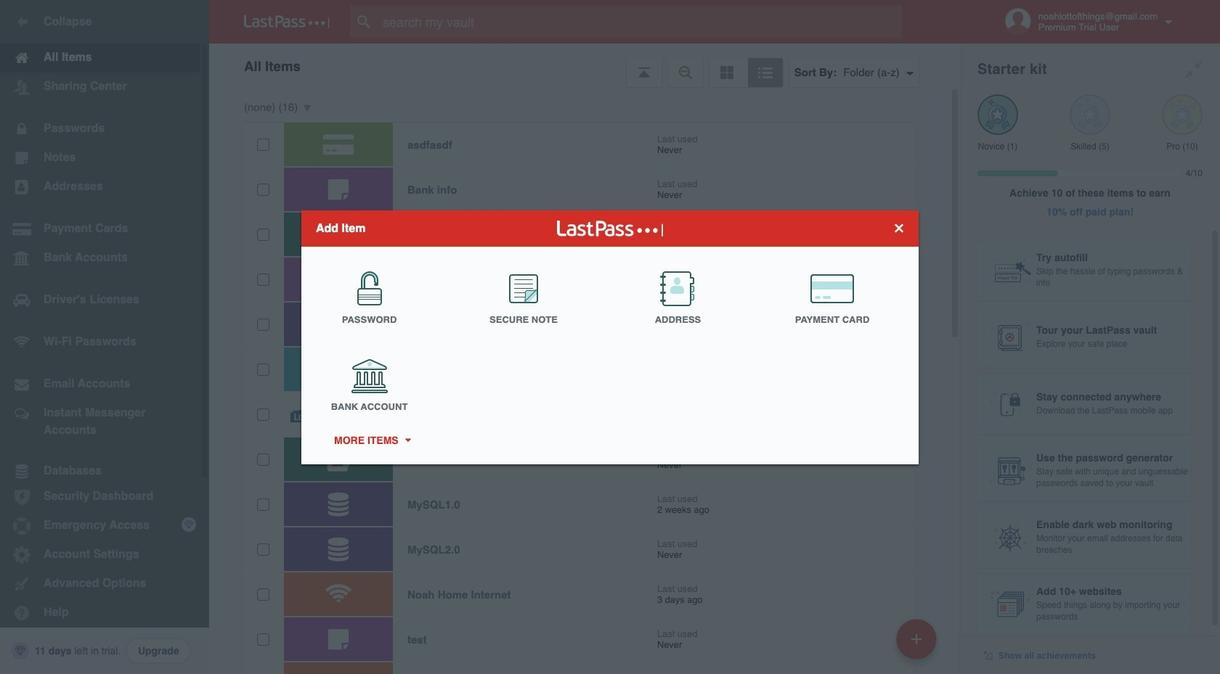 Task type: locate. For each thing, give the bounding box(es) containing it.
caret right image
[[403, 439, 413, 442]]

Search search field
[[350, 6, 931, 38]]

lastpass image
[[244, 15, 330, 28]]

dialog
[[302, 210, 919, 465]]

new item image
[[912, 635, 922, 645]]

search my vault text field
[[350, 6, 931, 38]]

vault options navigation
[[209, 44, 961, 87]]



Task type: vqa. For each thing, say whether or not it's contained in the screenshot.
SEARCH MY VAULT Text Field
yes



Task type: describe. For each thing, give the bounding box(es) containing it.
new item navigation
[[891, 615, 946, 675]]

main navigation navigation
[[0, 0, 209, 675]]



